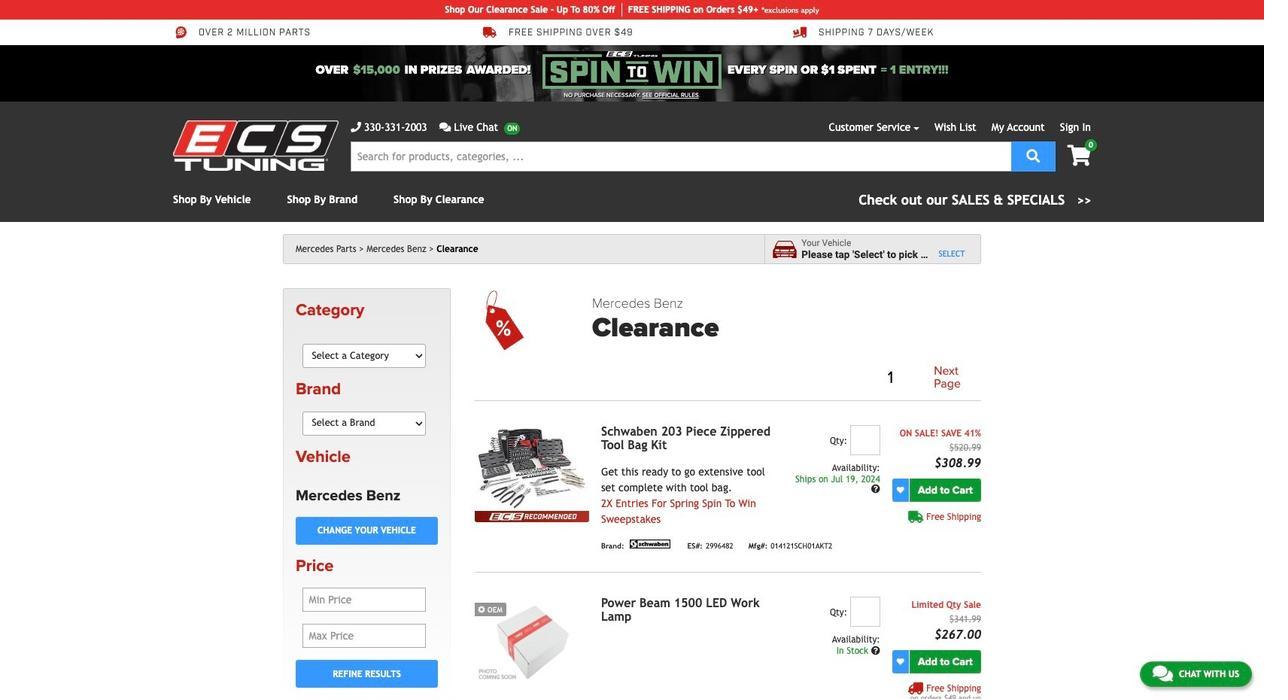 Task type: describe. For each thing, give the bounding box(es) containing it.
es#2996482 - 014121sch01akt2 - schwaben 203 piece zippered tool bag kit  - get this ready to go extensive tool set complete with tool bag. - schwaben - audi bmw volkswagen mercedes benz mini porsche image
[[475, 425, 589, 511]]

Max Price number field
[[302, 624, 426, 648]]

Min Price number field
[[302, 588, 426, 612]]

paginated product list navigation navigation
[[592, 362, 982, 394]]

ecs tuning 'spin to win' contest logo image
[[543, 51, 722, 89]]

2 question circle image from the top
[[872, 647, 881, 656]]

phone image
[[351, 122, 361, 133]]

schwaben - corporate logo image
[[628, 540, 673, 549]]



Task type: vqa. For each thing, say whether or not it's contained in the screenshot.
ECS Tuning 'Spin to Win' contest logo
yes



Task type: locate. For each thing, give the bounding box(es) containing it.
Search text field
[[351, 142, 1012, 172]]

0 vertical spatial question circle image
[[872, 485, 881, 494]]

ecs tuning image
[[173, 120, 339, 171]]

comments image
[[1153, 665, 1174, 683]]

comments image
[[439, 122, 451, 133]]

add to wish list image
[[897, 658, 905, 666]]

add to wish list image
[[897, 487, 905, 494]]

1 question circle image from the top
[[872, 485, 881, 494]]

question circle image
[[872, 485, 881, 494], [872, 647, 881, 656]]

thumbnail image image
[[475, 597, 589, 683]]

1 vertical spatial question circle image
[[872, 647, 881, 656]]

ecs tuning recommends this product. image
[[475, 511, 589, 522]]

search image
[[1027, 149, 1041, 162]]

None number field
[[851, 425, 881, 455], [851, 597, 881, 627], [851, 425, 881, 455], [851, 597, 881, 627]]



